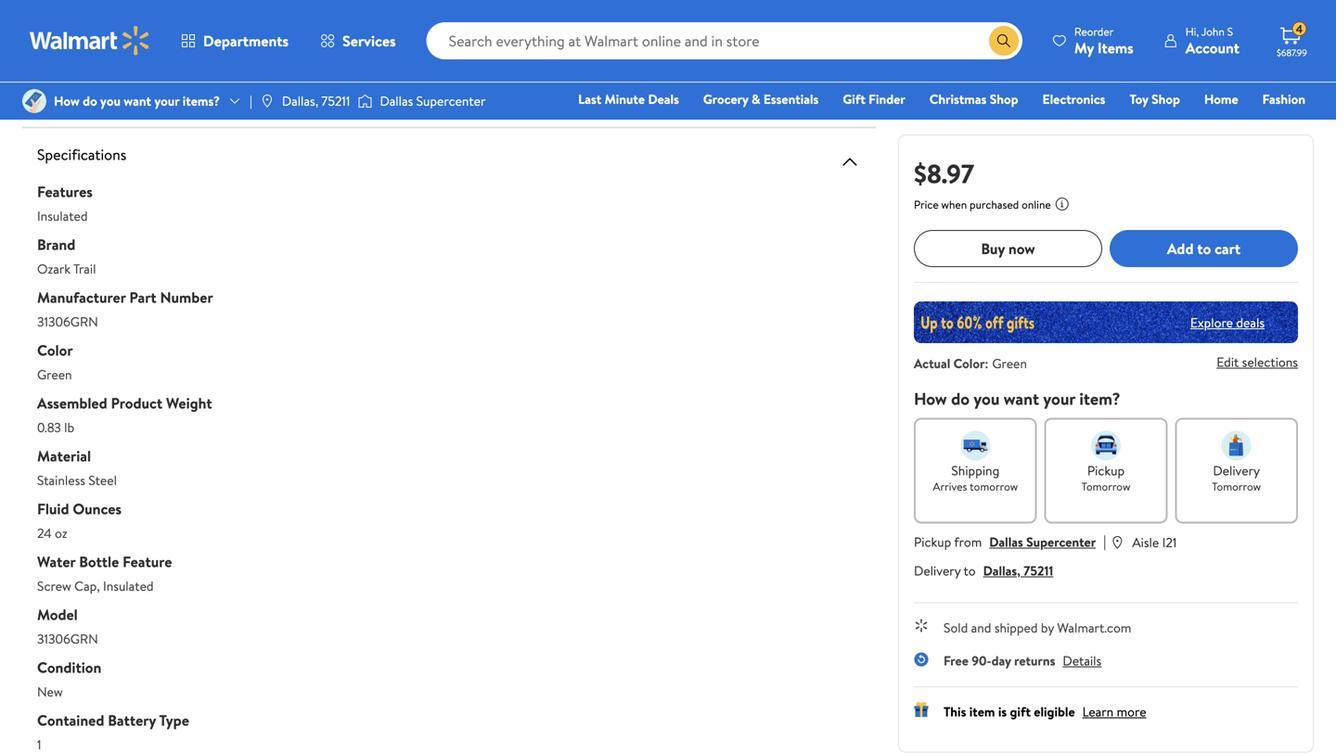 Task type: describe. For each thing, give the bounding box(es) containing it.
fashion link
[[1255, 89, 1314, 109]]

you down : at the right top of the page
[[974, 388, 1000, 411]]

s
[[1228, 24, 1234, 39]]

dallas supercenter button
[[990, 533, 1096, 551]]

online
[[1022, 197, 1051, 213]]

1 horizontal spatial dallas,
[[984, 562, 1021, 580]]

toy shop
[[1130, 90, 1181, 108]]

pickup for pickup tomorrow
[[1088, 462, 1125, 480]]

sold
[[944, 619, 968, 637]]

item?
[[1080, 388, 1121, 411]]

how do you want your items?
[[54, 92, 220, 110]]

departments
[[203, 31, 289, 51]]

product
[[226, 66, 271, 84]]

actual color : green
[[914, 355, 1028, 373]]

essentials
[[764, 90, 819, 108]]

model
[[37, 605, 78, 625]]

gift
[[1010, 703, 1031, 721]]

edit selections
[[1217, 353, 1299, 371]]

do for how do you want your item?
[[952, 388, 970, 411]]

to inside we aim to show you accurate product information. manufacturers, suppliers and others provide what you see here, and we have not verified it. see our disclaimer
[[104, 66, 116, 84]]

1 horizontal spatial color
[[954, 355, 985, 373]]

one
[[1164, 116, 1192, 134]]

tomorrow for pickup
[[1082, 479, 1131, 495]]

christmas shop link
[[921, 89, 1027, 109]]

do for how do you want your items?
[[83, 92, 97, 110]]

edit
[[1217, 353, 1239, 371]]

1 horizontal spatial green
[[993, 355, 1028, 373]]

pickup tomorrow
[[1082, 462, 1131, 495]]

4
[[1296, 21, 1303, 37]]

items
[[1098, 38, 1134, 58]]

product
[[111, 393, 163, 414]]

walmart.com
[[1058, 619, 1132, 637]]

is
[[999, 703, 1007, 721]]

top-rack dishwasher safe 24 fluid ounces
[[59, 17, 199, 52]]

disclaimer
[[105, 85, 162, 103]]

1
[[37, 736, 41, 754]]

aim
[[80, 66, 100, 84]]

want for items?
[[124, 92, 151, 110]]

gift finder link
[[835, 89, 914, 109]]

to for delivery to dallas, 75211
[[964, 562, 976, 580]]

john
[[1202, 24, 1225, 39]]

we aim to show you accurate product information. manufacturers, suppliers and others provide what you see here, and we have not verified it. see our disclaimer
[[59, 66, 855, 103]]

this item is gift eligible learn more
[[944, 703, 1147, 721]]

$8.97
[[914, 155, 975, 192]]

0 horizontal spatial and
[[489, 66, 509, 84]]

dallas, 75211 button
[[984, 562, 1054, 580]]

fashion gift cards
[[1010, 90, 1306, 134]]

oz
[[55, 524, 67, 543]]

24 inside "top-rack dishwasher safe 24 fluid ounces"
[[59, 33, 74, 52]]

weight
[[166, 393, 212, 414]]

shipping arrives tomorrow
[[933, 462, 1018, 495]]

shop for christmas shop
[[990, 90, 1019, 108]]

explore deals link
[[1183, 306, 1273, 339]]

see
[[651, 66, 670, 84]]

how for how do you want your item?
[[914, 388, 947, 411]]

you down aim
[[100, 92, 121, 110]]

dallas, 75211
[[282, 92, 350, 110]]

christmas shop
[[930, 90, 1019, 108]]

how do you want your item?
[[914, 388, 1121, 411]]

Walmart Site-Wide search field
[[427, 22, 1023, 59]]

see our disclaimer button
[[59, 85, 162, 103]]

water
[[37, 552, 76, 572]]

deals
[[1237, 314, 1265, 332]]

1 vertical spatial 75211
[[1024, 562, 1054, 580]]

walmart+ link
[[1242, 115, 1314, 135]]

manufacturer
[[37, 287, 126, 308]]

battery
[[108, 711, 156, 731]]

lb
[[64, 419, 74, 437]]

features
[[37, 181, 93, 202]]

toy
[[1130, 90, 1149, 108]]

0 horizontal spatial insulated
[[37, 207, 88, 225]]

gift inside fashion gift cards
[[1010, 116, 1032, 134]]

0 vertical spatial |
[[250, 92, 252, 110]]

0 horizontal spatial gift
[[843, 90, 866, 108]]

this
[[944, 703, 967, 721]]

manufacturers,
[[347, 66, 433, 84]]

&
[[752, 90, 761, 108]]

cart
[[1215, 238, 1241, 259]]

services
[[343, 31, 396, 51]]

add to cart button
[[1110, 230, 1299, 267]]

assembled
[[37, 393, 107, 414]]

buy now
[[981, 238, 1036, 259]]

pickup from dallas supercenter |
[[914, 531, 1107, 552]]

returns
[[1015, 652, 1056, 670]]

price when purchased online
[[914, 197, 1051, 213]]

number
[[160, 287, 213, 308]]

:
[[985, 355, 989, 373]]

explore deals
[[1191, 314, 1265, 332]]

green inside features insulated brand ozark trail manufacturer part number 31306grn color green assembled product weight 0.83 lb material stainless steel fluid ounces 24 oz water bottle feature screw cap, insulated model 31306grn condition new contained battery type 1
[[37, 366, 72, 384]]

actual
[[914, 355, 951, 373]]

delivery for delivery tomorrow
[[1213, 462, 1261, 480]]

buy now button
[[914, 230, 1103, 267]]

to for add to cart
[[1198, 238, 1212, 259]]

your for items?
[[154, 92, 179, 110]]

learn
[[1083, 703, 1114, 721]]

aisle i21
[[1133, 534, 1177, 552]]

intent image for pickup image
[[1092, 431, 1121, 461]]

specifications
[[37, 144, 126, 165]]

see
[[59, 85, 80, 103]]

how for how do you want your items?
[[54, 92, 80, 110]]

departments button
[[165, 19, 305, 63]]

buy
[[981, 238, 1005, 259]]

material
[[37, 446, 91, 466]]

0 horizontal spatial dallas
[[380, 92, 413, 110]]

feature
[[123, 552, 172, 572]]

1 horizontal spatial and
[[704, 66, 725, 84]]

fluid
[[37, 499, 69, 519]]



Task type: vqa. For each thing, say whether or not it's contained in the screenshot.
50+
no



Task type: locate. For each thing, give the bounding box(es) containing it.
grocery & essentials link
[[695, 89, 827, 109]]

0 horizontal spatial to
[[104, 66, 116, 84]]

 image
[[358, 92, 373, 110], [260, 94, 275, 109]]

1 vertical spatial gift
[[1010, 116, 1032, 134]]

pickup for pickup from dallas supercenter |
[[914, 533, 952, 551]]

green
[[993, 355, 1028, 373], [37, 366, 72, 384]]

color right actual
[[954, 355, 985, 373]]

dallas, down information. on the top left of the page
[[282, 92, 318, 110]]

up to sixty percent off deals. shop now. image
[[914, 302, 1299, 343]]

Search search field
[[427, 22, 1023, 59]]

1 horizontal spatial dallas
[[990, 533, 1024, 551]]

now
[[1009, 238, 1036, 259]]

color inside features insulated brand ozark trail manufacturer part number 31306grn color green assembled product weight 0.83 lb material stainless steel fluid ounces 24 oz water bottle feature screw cap, insulated model 31306grn condition new contained battery type 1
[[37, 340, 73, 361]]

gifting made easy image
[[914, 703, 929, 718]]

1 vertical spatial |
[[1104, 531, 1107, 552]]

1 horizontal spatial tomorrow
[[1213, 479, 1262, 495]]

0 horizontal spatial how
[[54, 92, 80, 110]]

1 horizontal spatial your
[[1044, 388, 1076, 411]]

add to cart
[[1168, 238, 1241, 259]]

1 horizontal spatial delivery
[[1213, 462, 1261, 480]]

tomorrow down the intent image for delivery
[[1213, 479, 1262, 495]]

2 vertical spatial to
[[964, 562, 976, 580]]

to left cart on the right top of page
[[1198, 238, 1212, 259]]

 image for dallas, 75211
[[260, 94, 275, 109]]

minute
[[605, 90, 645, 108]]

dallas, down pickup from dallas supercenter | on the bottom right
[[984, 562, 1021, 580]]

and left we at the top right of page
[[704, 66, 725, 84]]

0 vertical spatial 24
[[59, 33, 74, 52]]

toy shop link
[[1122, 89, 1189, 109]]

it.
[[844, 66, 855, 84]]

reorder my items
[[1075, 24, 1134, 58]]

walmart image
[[30, 26, 150, 56]]

to right aim
[[104, 66, 116, 84]]

pickup left from
[[914, 533, 952, 551]]

intent image for shipping image
[[961, 431, 991, 461]]

account
[[1186, 38, 1240, 58]]

your left item?
[[1044, 388, 1076, 411]]

0 vertical spatial dallas,
[[282, 92, 318, 110]]

0 vertical spatial 31306grn
[[37, 313, 98, 331]]

color
[[37, 340, 73, 361], [954, 355, 985, 373]]

and left the "others"
[[489, 66, 509, 84]]

hi, john s account
[[1186, 24, 1240, 58]]

christmas
[[930, 90, 987, 108]]

dallas
[[380, 92, 413, 110], [990, 533, 1024, 551]]

to inside 'add to cart' button
[[1198, 238, 1212, 259]]

dallas supercenter
[[380, 92, 486, 110]]

75211 down information. on the top left of the page
[[322, 92, 350, 110]]

1 horizontal spatial 24
[[59, 33, 74, 52]]

insulated down features
[[37, 207, 88, 225]]

insulated down feature
[[103, 577, 154, 595]]

i21
[[1163, 534, 1177, 552]]

0 vertical spatial supercenter
[[416, 92, 486, 110]]

your for item?
[[1044, 388, 1076, 411]]

hi,
[[1186, 24, 1200, 39]]

purchased
[[970, 197, 1019, 213]]

1 horizontal spatial how
[[914, 388, 947, 411]]

0 vertical spatial insulated
[[37, 207, 88, 225]]

supercenter inside pickup from dallas supercenter |
[[1027, 533, 1096, 551]]

green up assembled
[[37, 366, 72, 384]]

shop right toy at the top right of the page
[[1152, 90, 1181, 108]]

dallas inside pickup from dallas supercenter |
[[990, 533, 1024, 551]]

 image
[[22, 89, 46, 113]]

0 vertical spatial gift
[[843, 90, 866, 108]]

supercenter down suppliers
[[416, 92, 486, 110]]

supercenter up dallas, 75211 button
[[1027, 533, 1096, 551]]

0 horizontal spatial 75211
[[322, 92, 350, 110]]

shipping
[[952, 462, 1000, 480]]

0 vertical spatial how
[[54, 92, 80, 110]]

explore
[[1191, 314, 1234, 332]]

grocery & essentials
[[704, 90, 819, 108]]

intent image for delivery image
[[1222, 431, 1252, 461]]

1 tomorrow from the left
[[1082, 479, 1131, 495]]

verified
[[798, 66, 841, 84]]

electronics link
[[1035, 89, 1114, 109]]

bottle
[[79, 552, 119, 572]]

delivery inside the delivery tomorrow
[[1213, 462, 1261, 480]]

delivery for delivery to dallas, 75211
[[914, 562, 961, 580]]

1 vertical spatial supercenter
[[1027, 533, 1096, 551]]

0 horizontal spatial shop
[[990, 90, 1019, 108]]

home link
[[1196, 89, 1247, 109]]

1 vertical spatial want
[[1004, 388, 1040, 411]]

| left aisle on the bottom of page
[[1104, 531, 1107, 552]]

1 horizontal spatial pickup
[[1088, 462, 1125, 480]]

more
[[1117, 703, 1147, 721]]

1 horizontal spatial want
[[1004, 388, 1040, 411]]

2 horizontal spatial to
[[1198, 238, 1212, 259]]

delivery down the intent image for delivery
[[1213, 462, 1261, 480]]

24 inside features insulated brand ozark trail manufacturer part number 31306grn color green assembled product weight 0.83 lb material stainless steel fluid ounces 24 oz water bottle feature screw cap, insulated model 31306grn condition new contained battery type 1
[[37, 524, 52, 543]]

you left see
[[627, 66, 648, 84]]

1 horizontal spatial 75211
[[1024, 562, 1054, 580]]

0 horizontal spatial supercenter
[[416, 92, 486, 110]]

search icon image
[[997, 33, 1012, 48]]

 image down the product
[[260, 94, 275, 109]]

0 horizontal spatial color
[[37, 340, 73, 361]]

1 horizontal spatial gift
[[1010, 116, 1032, 134]]

1 vertical spatial delivery
[[914, 562, 961, 580]]

specifications image
[[839, 151, 861, 173]]

one debit
[[1164, 116, 1227, 134]]

pickup inside pickup tomorrow
[[1088, 462, 1125, 480]]

rack
[[84, 17, 108, 35]]

24 left "fluid"
[[59, 33, 74, 52]]

0 vertical spatial delivery
[[1213, 462, 1261, 480]]

free
[[944, 652, 969, 670]]

fluid
[[77, 33, 102, 52]]

steel
[[89, 472, 117, 490]]

2 tomorrow from the left
[[1213, 479, 1262, 495]]

 image down manufacturers,
[[358, 92, 373, 110]]

31306grn down manufacturer on the left top
[[37, 313, 98, 331]]

brand
[[37, 234, 75, 255]]

legal information image
[[1055, 197, 1070, 212]]

part
[[129, 287, 157, 308]]

0 horizontal spatial green
[[37, 366, 72, 384]]

1 vertical spatial to
[[1198, 238, 1212, 259]]

1 31306grn from the top
[[37, 313, 98, 331]]

delivery tomorrow
[[1213, 462, 1262, 495]]

delivery down from
[[914, 562, 961, 580]]

how
[[54, 92, 80, 110], [914, 388, 947, 411]]

0 horizontal spatial do
[[83, 92, 97, 110]]

free 90-day returns details
[[944, 652, 1102, 670]]

ounces
[[73, 499, 122, 519]]

31306grn down model
[[37, 630, 98, 648]]

1 vertical spatial 24
[[37, 524, 52, 543]]

1 horizontal spatial to
[[964, 562, 976, 580]]

want for item?
[[1004, 388, 1040, 411]]

1 vertical spatial dallas,
[[984, 562, 1021, 580]]

fashion
[[1263, 90, 1306, 108]]

do right see
[[83, 92, 97, 110]]

 image for dallas supercenter
[[358, 92, 373, 110]]

1 horizontal spatial shop
[[1152, 90, 1181, 108]]

0 horizontal spatial |
[[250, 92, 252, 110]]

0 horizontal spatial your
[[154, 92, 179, 110]]

24 left oz
[[37, 524, 52, 543]]

what
[[597, 66, 624, 84]]

to down from
[[964, 562, 976, 580]]

0 vertical spatial pickup
[[1088, 462, 1125, 480]]

0.83
[[37, 419, 61, 437]]

cards
[[1035, 116, 1068, 134]]

1 horizontal spatial supercenter
[[1027, 533, 1096, 551]]

item
[[970, 703, 995, 721]]

0 horizontal spatial pickup
[[914, 533, 952, 551]]

0 vertical spatial want
[[124, 92, 151, 110]]

by
[[1041, 619, 1055, 637]]

and right sold
[[972, 619, 992, 637]]

details button
[[1063, 652, 1102, 670]]

services button
[[305, 19, 412, 63]]

do down actual color : green
[[952, 388, 970, 411]]

registry link
[[1084, 115, 1148, 135]]

do
[[83, 92, 97, 110], [952, 388, 970, 411]]

your
[[154, 92, 179, 110], [1044, 388, 1076, 411]]

gift left the cards
[[1010, 116, 1032, 134]]

have
[[747, 66, 773, 84]]

1 vertical spatial pickup
[[914, 533, 952, 551]]

1 vertical spatial dallas
[[990, 533, 1024, 551]]

gift cards link
[[1001, 115, 1077, 135]]

not
[[776, 66, 795, 84]]

0 horizontal spatial delivery
[[914, 562, 961, 580]]

color up assembled
[[37, 340, 73, 361]]

delivery to dallas, 75211
[[914, 562, 1054, 580]]

type
[[159, 711, 189, 731]]

1 horizontal spatial  image
[[358, 92, 373, 110]]

shop for toy shop
[[1152, 90, 1181, 108]]

1 horizontal spatial insulated
[[103, 577, 154, 595]]

learn more button
[[1083, 703, 1147, 721]]

our
[[83, 85, 102, 103]]

0 horizontal spatial  image
[[260, 94, 275, 109]]

1 vertical spatial 31306grn
[[37, 630, 98, 648]]

show
[[119, 66, 148, 84]]

deals
[[648, 90, 679, 108]]

2 horizontal spatial and
[[972, 619, 992, 637]]

1 vertical spatial do
[[952, 388, 970, 411]]

suppliers
[[436, 66, 486, 84]]

stainless
[[37, 472, 85, 490]]

gift finder
[[843, 90, 906, 108]]

items?
[[183, 92, 220, 110]]

| down the product
[[250, 92, 252, 110]]

0 vertical spatial 75211
[[322, 92, 350, 110]]

cap,
[[74, 577, 100, 595]]

0 vertical spatial dallas
[[380, 92, 413, 110]]

1 vertical spatial insulated
[[103, 577, 154, 595]]

condition
[[37, 658, 101, 678]]

last minute deals
[[578, 90, 679, 108]]

1 shop from the left
[[990, 90, 1019, 108]]

0 vertical spatial to
[[104, 66, 116, 84]]

one debit link
[[1155, 115, 1235, 135]]

0 horizontal spatial dallas,
[[282, 92, 318, 110]]

gift down it.
[[843, 90, 866, 108]]

shop up gift cards link
[[990, 90, 1019, 108]]

pickup down intent image for pickup at the right bottom of page
[[1088, 462, 1125, 480]]

1 vertical spatial how
[[914, 388, 947, 411]]

0 horizontal spatial tomorrow
[[1082, 479, 1131, 495]]

grocery
[[704, 90, 749, 108]]

here,
[[673, 66, 701, 84]]

dallas down manufacturers,
[[380, 92, 413, 110]]

0 vertical spatial your
[[154, 92, 179, 110]]

want down actual color : green
[[1004, 388, 1040, 411]]

green right : at the right top of the page
[[993, 355, 1028, 373]]

tomorrow for delivery
[[1213, 479, 1262, 495]]

new
[[37, 683, 63, 701]]

dallas up dallas, 75211 button
[[990, 533, 1024, 551]]

1 horizontal spatial do
[[952, 388, 970, 411]]

how down we
[[54, 92, 80, 110]]

2 31306grn from the top
[[37, 630, 98, 648]]

1 vertical spatial your
[[1044, 388, 1076, 411]]

pickup inside pickup from dallas supercenter |
[[914, 533, 952, 551]]

walmart+
[[1251, 116, 1306, 134]]

aisle
[[1133, 534, 1160, 552]]

want down show
[[124, 92, 151, 110]]

you right show
[[151, 66, 171, 84]]

0 horizontal spatial want
[[124, 92, 151, 110]]

2 shop from the left
[[1152, 90, 1181, 108]]

insulated
[[37, 207, 88, 225], [103, 577, 154, 595]]

1 horizontal spatial |
[[1104, 531, 1107, 552]]

0 vertical spatial do
[[83, 92, 97, 110]]

tomorrow down intent image for pickup at the right bottom of page
[[1082, 479, 1131, 495]]

75211 down dallas supercenter button
[[1024, 562, 1054, 580]]

0 horizontal spatial 24
[[37, 524, 52, 543]]

how down actual
[[914, 388, 947, 411]]

your left items?
[[154, 92, 179, 110]]



